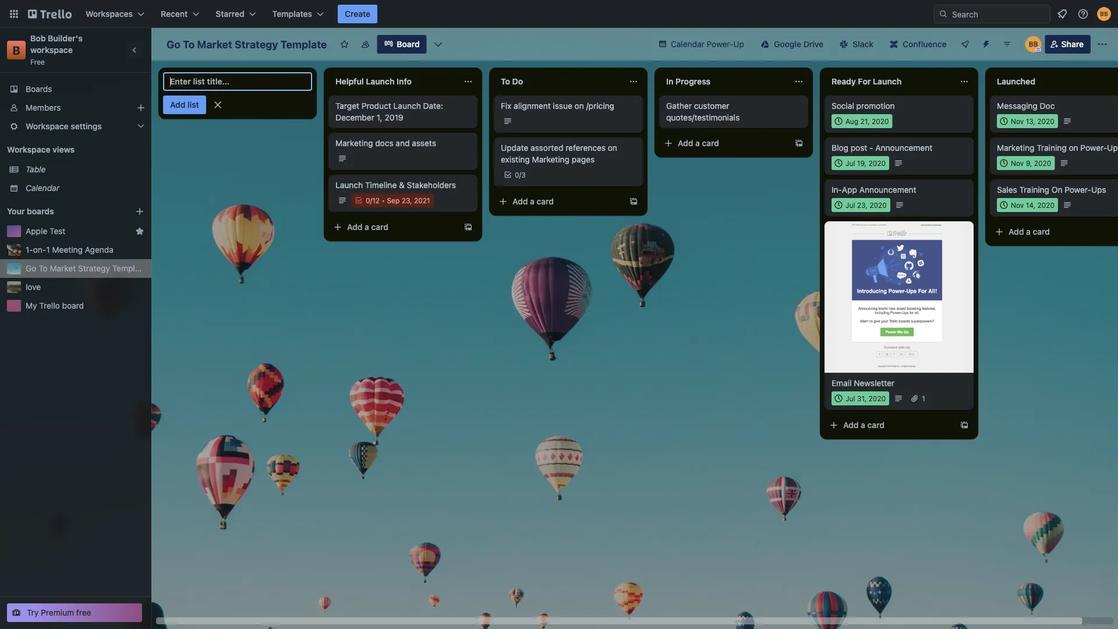 Task type: locate. For each thing, give the bounding box(es) containing it.
board link
[[377, 35, 427, 54]]

2020 down in-app announcement
[[870, 201, 887, 209]]

0 vertical spatial /
[[519, 171, 521, 179]]

jul for app
[[846, 201, 855, 209]]

settings
[[71, 121, 102, 131]]

0 vertical spatial market
[[197, 38, 232, 50]]

1-
[[26, 245, 33, 255]]

add a card down 3 at the left top
[[513, 197, 554, 206]]

1 nov from the top
[[1011, 117, 1024, 125]]

pages
[[572, 155, 595, 164]]

23,
[[402, 196, 412, 204], [857, 201, 868, 209]]

slack button
[[833, 35, 881, 54]]

boards link
[[0, 80, 151, 98]]

confluence icon image
[[890, 40, 898, 48]]

Nov 9, 2020 checkbox
[[997, 156, 1055, 170]]

power- for sales training on power-ups
[[1065, 185, 1092, 195]]

nov 14, 2020
[[1011, 201, 1055, 209]]

strategy down starred popup button
[[235, 38, 278, 50]]

1 vertical spatial strategy
[[78, 264, 110, 273]]

jul left 19,
[[846, 159, 855, 167]]

a for in progress
[[696, 138, 700, 148]]

2 horizontal spatial on
[[1069, 143, 1079, 153]]

13,
[[1026, 117, 1036, 125]]

add a card button down jul 31, 2020
[[825, 416, 955, 435]]

templates button
[[265, 5, 331, 23]]

1 horizontal spatial calendar
[[671, 39, 705, 49]]

in-app announcement
[[832, 185, 917, 195]]

1 vertical spatial create from template… image
[[464, 223, 473, 232]]

blog post - announcement
[[832, 143, 933, 153]]

0 horizontal spatial /
[[370, 196, 372, 204]]

marketing down assorted
[[532, 155, 570, 164]]

power ups image
[[961, 40, 970, 49]]

share
[[1062, 39, 1084, 49]]

add a card button down sep
[[329, 218, 459, 236]]

2020 right 14,
[[1038, 201, 1055, 209]]

nov for marketing
[[1011, 159, 1024, 167]]

23, inside checkbox
[[857, 201, 868, 209]]

1 vertical spatial 1
[[922, 394, 925, 402]]

0 vertical spatial create from template… image
[[629, 197, 638, 206]]

0 vertical spatial training
[[1037, 143, 1067, 153]]

add for ready for launch
[[843, 420, 859, 430]]

23, down in-app announcement
[[857, 201, 868, 209]]

target
[[335, 101, 359, 111]]

0 horizontal spatial on
[[575, 101, 584, 111]]

nov left 9,
[[1011, 159, 1024, 167]]

jul
[[846, 159, 855, 167], [846, 201, 855, 209], [846, 394, 855, 402]]

card for to do
[[537, 197, 554, 206]]

Ready For Launch text field
[[825, 72, 953, 91]]

1 vertical spatial workspace
[[7, 145, 50, 154]]

1 vertical spatial training
[[1020, 185, 1050, 195]]

announcement right -
[[876, 143, 933, 153]]

power- up 'in progress' 'text box'
[[707, 39, 734, 49]]

1 horizontal spatial create from template… image
[[960, 421, 969, 430]]

add a card button for to do
[[494, 192, 624, 211]]

3 nov from the top
[[1011, 201, 1024, 209]]

to down recent popup button
[[183, 38, 195, 50]]

Jul 19, 2020 checkbox
[[832, 156, 890, 170]]

•
[[382, 196, 385, 204]]

0 vertical spatial calendar
[[671, 39, 705, 49]]

2020 inside "option"
[[872, 117, 889, 125]]

1 horizontal spatial go
[[167, 38, 181, 50]]

this member is an admin of this board. image
[[1036, 47, 1041, 52]]

blog
[[832, 143, 849, 153]]

a down 31,
[[861, 420, 865, 430]]

card down update assorted references on existing marketing pages
[[537, 197, 554, 206]]

training for sales
[[1020, 185, 1050, 195]]

progress
[[676, 77, 711, 86]]

add a card button down "gather customer quotes/testimonials" link
[[659, 134, 790, 153]]

1 horizontal spatial market
[[197, 38, 232, 50]]

0 horizontal spatial strategy
[[78, 264, 110, 273]]

training up nov 9, 2020
[[1037, 143, 1067, 153]]

assets
[[412, 138, 436, 148]]

0 vertical spatial ups
[[1107, 143, 1118, 153]]

0 / 3
[[515, 171, 526, 179]]

workspace up table
[[7, 145, 50, 154]]

confluence button
[[883, 35, 954, 54]]

on right references
[[608, 143, 617, 153]]

launch timeline & stakeholders
[[335, 180, 456, 190]]

1 horizontal spatial marketing
[[532, 155, 570, 164]]

a down "0 / 12 • sep 23, 2021" at the left top of the page
[[365, 222, 369, 232]]

stakeholders
[[407, 180, 456, 190]]

add a card down quotes/testimonials
[[678, 138, 719, 148]]

2020 right 13,
[[1038, 117, 1055, 125]]

market down meeting
[[50, 264, 76, 273]]

nov inside checkbox
[[1011, 159, 1024, 167]]

workspace inside dropdown button
[[26, 121, 69, 131]]

nov for messaging
[[1011, 117, 1024, 125]]

marketing inside update assorted references on existing marketing pages
[[532, 155, 570, 164]]

/pricing
[[586, 101, 614, 111]]

jul down app
[[846, 201, 855, 209]]

1
[[46, 245, 50, 255], [922, 394, 925, 402]]

jul inside option
[[846, 159, 855, 167]]

2 nov from the top
[[1011, 159, 1024, 167]]

12
[[372, 196, 380, 204]]

sep
[[387, 196, 400, 204]]

0 vertical spatial go to market strategy template
[[167, 38, 327, 50]]

marketing down december
[[335, 138, 373, 148]]

14,
[[1026, 201, 1036, 209]]

launch left info
[[366, 77, 395, 86]]

premium
[[41, 608, 74, 617]]

open information menu image
[[1078, 8, 1089, 20]]

1 horizontal spatial strategy
[[235, 38, 278, 50]]

1 vertical spatial template
[[112, 264, 147, 273]]

1 horizontal spatial go to market strategy template
[[167, 38, 327, 50]]

post
[[851, 143, 867, 153]]

go down the recent
[[167, 38, 181, 50]]

launch inside text box
[[366, 77, 395, 86]]

2019
[[385, 113, 403, 122]]

0 horizontal spatial marketing
[[335, 138, 373, 148]]

1 horizontal spatial on
[[608, 143, 617, 153]]

1 jul from the top
[[846, 159, 855, 167]]

add a card button down 3 at the left top
[[494, 192, 624, 211]]

0 horizontal spatial market
[[50, 264, 76, 273]]

2 jul from the top
[[846, 201, 855, 209]]

1 horizontal spatial 23,
[[857, 201, 868, 209]]

launch left timeline
[[335, 180, 363, 190]]

nov left 13,
[[1011, 117, 1024, 125]]

apple
[[26, 226, 47, 236]]

Launched text field
[[990, 72, 1118, 91]]

sales training on power-ups
[[997, 185, 1107, 195]]

1 horizontal spatial 1
[[922, 394, 925, 402]]

create from template… image
[[794, 139, 804, 148], [464, 223, 473, 232]]

add a card down 14,
[[1009, 227, 1050, 236]]

bob builder (bobbuilder40) image
[[1097, 7, 1111, 21]]

training up nov 14, 2020
[[1020, 185, 1050, 195]]

Nov 13, 2020 checkbox
[[997, 114, 1058, 128]]

love link
[[26, 281, 144, 293]]

calendar up in progress
[[671, 39, 705, 49]]

strategy down agenda
[[78, 264, 110, 273]]

workspace settings
[[26, 121, 102, 131]]

jul inside option
[[846, 394, 855, 402]]

add for to do
[[513, 197, 528, 206]]

Search field
[[948, 5, 1050, 23]]

calendar down table
[[26, 183, 59, 193]]

jul 23, 2020
[[846, 201, 887, 209]]

google drive button
[[754, 35, 831, 54]]

create from template… image for update assorted references on existing marketing pages
[[629, 197, 638, 206]]

on right issue
[[575, 101, 584, 111]]

a down update assorted references on existing marketing pages
[[530, 197, 535, 206]]

create from template… image
[[629, 197, 638, 206], [960, 421, 969, 430]]

go to market strategy template inside go to market strategy template text field
[[167, 38, 327, 50]]

0 horizontal spatial create from template… image
[[629, 197, 638, 206]]

template down templates popup button
[[281, 38, 327, 50]]

0 horizontal spatial 0
[[366, 196, 370, 204]]

nov inside option
[[1011, 117, 1024, 125]]

0 vertical spatial template
[[281, 38, 327, 50]]

card down jul 31, 2020
[[868, 420, 885, 430]]

helpful
[[335, 77, 364, 86]]

to left do
[[501, 77, 510, 86]]

1 horizontal spatial ups
[[1107, 143, 1118, 153]]

nov inside option
[[1011, 201, 1024, 209]]

0 vertical spatial strategy
[[235, 38, 278, 50]]

marketing
[[335, 138, 373, 148], [997, 143, 1035, 153], [532, 155, 570, 164]]

0 horizontal spatial 23,
[[402, 196, 412, 204]]

1 down email newsletter link
[[922, 394, 925, 402]]

starred icon image
[[135, 227, 144, 236]]

launch right for
[[873, 77, 902, 86]]

card down quotes/testimonials
[[702, 138, 719, 148]]

/ down existing
[[519, 171, 521, 179]]

add a card down jul 31, 2020
[[843, 420, 885, 430]]

to
[[183, 38, 195, 50], [501, 77, 510, 86], [39, 264, 48, 273]]

1 right 1-
[[46, 245, 50, 255]]

on down messaging doc link
[[1069, 143, 1079, 153]]

add for in progress
[[678, 138, 693, 148]]

Jul 31, 2020 checkbox
[[832, 391, 890, 405]]

0 horizontal spatial template
[[112, 264, 147, 273]]

0 vertical spatial jul
[[846, 159, 855, 167]]

0 left 12
[[366, 196, 370, 204]]

0 vertical spatial 0
[[515, 171, 519, 179]]

market inside text field
[[197, 38, 232, 50]]

0 vertical spatial announcement
[[876, 143, 933, 153]]

1 vertical spatial ups
[[1092, 185, 1107, 195]]

1 vertical spatial calendar
[[26, 183, 59, 193]]

0 vertical spatial go
[[167, 38, 181, 50]]

agenda
[[85, 245, 114, 255]]

Jul 23, 2020 checkbox
[[832, 198, 890, 212]]

2020 right 31,
[[869, 394, 886, 402]]

0 horizontal spatial go to market strategy template
[[26, 264, 147, 273]]

recent button
[[154, 5, 206, 23]]

0 left 3 at the left top
[[515, 171, 519, 179]]

on for issue
[[575, 101, 584, 111]]

go inside text field
[[167, 38, 181, 50]]

1 horizontal spatial to
[[183, 38, 195, 50]]

assorted
[[531, 143, 563, 153]]

up
[[734, 39, 744, 49]]

marketing up the nov 9, 2020 checkbox
[[997, 143, 1035, 153]]

announcement up jul 23, 2020
[[860, 185, 917, 195]]

2 vertical spatial jul
[[846, 394, 855, 402]]

jul inside checkbox
[[846, 201, 855, 209]]

update assorted references on existing marketing pages link
[[501, 142, 636, 165]]

1 horizontal spatial create from template… image
[[794, 139, 804, 148]]

0 vertical spatial to
[[183, 38, 195, 50]]

/ for 3
[[519, 171, 521, 179]]

2020 for email
[[869, 394, 886, 402]]

nov 13, 2020
[[1011, 117, 1055, 125]]

app
[[842, 185, 857, 195]]

a for to do
[[530, 197, 535, 206]]

2020 right 9,
[[1034, 159, 1052, 167]]

switch to… image
[[8, 8, 20, 20]]

Nov 14, 2020 checkbox
[[997, 198, 1058, 212]]

on
[[1052, 185, 1063, 195]]

jul left 31,
[[846, 394, 855, 402]]

card for in progress
[[702, 138, 719, 148]]

ups for sales training on power-ups
[[1092, 185, 1107, 195]]

template
[[281, 38, 327, 50], [112, 264, 147, 273]]

on
[[575, 101, 584, 111], [608, 143, 617, 153], [1069, 143, 1079, 153]]

go to market strategy template down starred popup button
[[167, 38, 327, 50]]

customize views image
[[433, 38, 444, 50]]

1 vertical spatial go to market strategy template
[[26, 264, 147, 273]]

board
[[397, 39, 420, 49]]

1 vertical spatial announcement
[[860, 185, 917, 195]]

1 vertical spatial 0
[[366, 196, 370, 204]]

1 vertical spatial /
[[370, 196, 372, 204]]

views
[[52, 145, 75, 154]]

add inside button
[[170, 100, 185, 110]]

your
[[7, 206, 25, 216]]

a
[[696, 138, 700, 148], [530, 197, 535, 206], [365, 222, 369, 232], [1026, 227, 1031, 236], [861, 420, 865, 430]]

workspace for workspace views
[[7, 145, 50, 154]]

add a card down 12
[[347, 222, 389, 232]]

1 horizontal spatial template
[[281, 38, 327, 50]]

1 vertical spatial to
[[501, 77, 510, 86]]

2020 right 21,
[[872, 117, 889, 125]]

existing
[[501, 155, 530, 164]]

fix
[[501, 101, 512, 111]]

timeline
[[365, 180, 397, 190]]

1 vertical spatial nov
[[1011, 159, 1024, 167]]

email newsletter
[[832, 378, 895, 388]]

your boards with 5 items element
[[7, 204, 118, 218]]

0 horizontal spatial ups
[[1092, 185, 1107, 195]]

to inside "text box"
[[501, 77, 510, 86]]

create from template… image for in progress
[[794, 139, 804, 148]]

templates
[[272, 9, 312, 19]]

add board image
[[135, 207, 144, 216]]

email newsletter link
[[832, 377, 967, 389]]

template down agenda
[[112, 264, 147, 273]]

marketing for marketing training on power-ups
[[997, 143, 1035, 153]]

on inside update assorted references on existing marketing pages
[[608, 143, 617, 153]]

1 horizontal spatial 0
[[515, 171, 519, 179]]

builder's
[[48, 33, 83, 43]]

2 vertical spatial to
[[39, 264, 48, 273]]

/ left the •
[[370, 196, 372, 204]]

in
[[666, 77, 674, 86]]

to down on-
[[39, 264, 48, 273]]

strategy inside text field
[[235, 38, 278, 50]]

0 vertical spatial nov
[[1011, 117, 1024, 125]]

messaging doc link
[[997, 100, 1118, 112]]

23, right sep
[[402, 196, 412, 204]]

power- right on
[[1065, 185, 1092, 195]]

nov left 14,
[[1011, 201, 1024, 209]]

launch
[[366, 77, 395, 86], [873, 77, 902, 86], [394, 101, 421, 111], [335, 180, 363, 190]]

launch up "2019"
[[394, 101, 421, 111]]

2 vertical spatial nov
[[1011, 201, 1024, 209]]

fix alignment issue on /pricing
[[501, 101, 614, 111]]

go down 1-
[[26, 264, 36, 273]]

3 jul from the top
[[846, 394, 855, 402]]

bob
[[30, 33, 46, 43]]

2 horizontal spatial to
[[501, 77, 510, 86]]

in progress
[[666, 77, 711, 86]]

card
[[702, 138, 719, 148], [537, 197, 554, 206], [371, 222, 389, 232], [1033, 227, 1050, 236], [868, 420, 885, 430]]

a down quotes/testimonials
[[696, 138, 700, 148]]

to inside text field
[[183, 38, 195, 50]]

0 vertical spatial workspace
[[26, 121, 69, 131]]

0
[[515, 171, 519, 179], [366, 196, 370, 204]]

0 horizontal spatial 1
[[46, 245, 50, 255]]

add a card button for ready for launch
[[825, 416, 955, 435]]

power- down messaging doc link
[[1081, 143, 1107, 153]]

card for helpful launch info
[[371, 222, 389, 232]]

workspace down members
[[26, 121, 69, 131]]

calendar for calendar power-up
[[671, 39, 705, 49]]

add a card button down nov 14, 2020
[[990, 223, 1118, 241]]

2020 right 19,
[[869, 159, 886, 167]]

bob builder (bobbuilder40) image
[[1026, 36, 1042, 52]]

1 vertical spatial jul
[[846, 201, 855, 209]]

1 vertical spatial create from template… image
[[960, 421, 969, 430]]

0 horizontal spatial create from template… image
[[464, 223, 473, 232]]

calendar for calendar
[[26, 183, 59, 193]]

market down starred
[[197, 38, 232, 50]]

email
[[832, 378, 852, 388]]

21,
[[861, 117, 870, 125]]

0 horizontal spatial go
[[26, 264, 36, 273]]

1 horizontal spatial /
[[519, 171, 521, 179]]

0 vertical spatial create from template… image
[[794, 139, 804, 148]]

go to market strategy template down the 1-on-1 meeting agenda link
[[26, 264, 147, 273]]

0 horizontal spatial calendar
[[26, 183, 59, 193]]

add a card for to do
[[513, 197, 554, 206]]

2 horizontal spatial marketing
[[997, 143, 1035, 153]]

1 vertical spatial power-
[[1081, 143, 1107, 153]]

card down the •
[[371, 222, 389, 232]]

workspace settings button
[[0, 117, 151, 136]]

slack icon image
[[840, 40, 848, 48]]

2 vertical spatial power-
[[1065, 185, 1092, 195]]



Task type: vqa. For each thing, say whether or not it's contained in the screenshot.
the rubyanndersson (rubyanndersson) icon related to topmost The 'R' "Button"
no



Task type: describe. For each thing, give the bounding box(es) containing it.
a for ready for launch
[[861, 420, 865, 430]]

3
[[521, 171, 526, 179]]

table
[[26, 165, 46, 174]]

free
[[76, 608, 91, 617]]

2020 for social
[[872, 117, 889, 125]]

share button
[[1045, 35, 1091, 54]]

2020 for in-
[[870, 201, 887, 209]]

workspace navigation collapse icon image
[[127, 42, 143, 58]]

card for ready for launch
[[868, 420, 885, 430]]

launch inside target product launch date: december 1, 2019
[[394, 101, 421, 111]]

jul for post
[[846, 159, 855, 167]]

Aug 21, 2020 checkbox
[[832, 114, 893, 128]]

calendar power-up link
[[651, 35, 751, 54]]

references
[[566, 143, 606, 153]]

0 for 0 / 3
[[515, 171, 519, 179]]

your boards
[[7, 206, 54, 216]]

0 vertical spatial power-
[[707, 39, 734, 49]]

/ for 12
[[370, 196, 372, 204]]

1 vertical spatial go
[[26, 264, 36, 273]]

0 horizontal spatial to
[[39, 264, 48, 273]]

2020 for sales
[[1038, 201, 1055, 209]]

2020 for messaging
[[1038, 117, 1055, 125]]

board
[[62, 301, 84, 310]]

go to market strategy template link
[[26, 263, 147, 274]]

ready for launch
[[832, 77, 902, 86]]

social promotion
[[832, 101, 895, 111]]

marketing training on power-ups
[[997, 143, 1118, 153]]

gather customer quotes/testimonials
[[666, 101, 740, 122]]

google
[[774, 39, 801, 49]]

create from template… image for blog post - announcement
[[960, 421, 969, 430]]

target product launch date: december 1, 2019
[[335, 101, 443, 122]]

2020 for marketing
[[1034, 159, 1052, 167]]

my
[[26, 301, 37, 310]]

primary element
[[0, 0, 1118, 28]]

marketing docs and assets link
[[335, 137, 471, 149]]

add a card button for helpful launch info
[[329, 218, 459, 236]]

ready
[[832, 77, 856, 86]]

marketing docs and assets
[[335, 138, 436, 148]]

gather customer quotes/testimonials link
[[666, 100, 801, 123]]

workspace visible image
[[361, 40, 370, 49]]

and
[[396, 138, 410, 148]]

helpful launch info
[[335, 77, 412, 86]]

1 vertical spatial market
[[50, 264, 76, 273]]

template inside text field
[[281, 38, 327, 50]]

recent
[[161, 9, 188, 19]]

jul 19, 2020
[[846, 159, 886, 167]]

sales
[[997, 185, 1017, 195]]

automation image
[[977, 35, 993, 51]]

google drive
[[774, 39, 824, 49]]

google drive icon image
[[761, 40, 769, 48]]

drive
[[804, 39, 824, 49]]

jul 31, 2020
[[846, 394, 886, 402]]

show menu image
[[1097, 38, 1108, 50]]

create from template… image for helpful launch info
[[464, 223, 473, 232]]

apple test
[[26, 226, 65, 236]]

doc
[[1040, 101, 1055, 111]]

add for helpful launch info
[[347, 222, 363, 232]]

card down nov 14, 2020
[[1033, 227, 1050, 236]]

Enter list title… text field
[[163, 72, 312, 91]]

0 vertical spatial 1
[[46, 245, 50, 255]]

gather
[[666, 101, 692, 111]]

boards
[[26, 84, 52, 94]]

31,
[[857, 394, 867, 402]]

0 for 0 / 12 • sep 23, 2021
[[366, 196, 370, 204]]

add a card button for in progress
[[659, 134, 790, 153]]

quotes/testimonials
[[666, 113, 740, 122]]

marketing for marketing docs and assets
[[335, 138, 373, 148]]

calendar power-up
[[671, 39, 744, 49]]

cancel list editing image
[[212, 99, 224, 111]]

in-app announcement link
[[832, 184, 967, 196]]

on for references
[[608, 143, 617, 153]]

fix alignment issue on /pricing link
[[501, 100, 636, 112]]

9,
[[1026, 159, 1032, 167]]

messaging doc
[[997, 101, 1055, 111]]

add a card for ready for launch
[[843, 420, 885, 430]]

add a card for helpful launch info
[[347, 222, 389, 232]]

a for helpful launch info
[[365, 222, 369, 232]]

1-on-1 meeting agenda link
[[26, 244, 144, 256]]

workspace views
[[7, 145, 75, 154]]

create button
[[338, 5, 378, 23]]

workspaces
[[86, 9, 133, 19]]

on-
[[33, 245, 46, 255]]

do
[[512, 77, 523, 86]]

trello
[[39, 301, 60, 310]]

try premium free
[[27, 608, 91, 617]]

search image
[[939, 9, 948, 19]]

launch inside text field
[[873, 77, 902, 86]]

newsletter
[[854, 378, 895, 388]]

apple test link
[[26, 225, 130, 237]]

add a card for in progress
[[678, 138, 719, 148]]

customer
[[694, 101, 730, 111]]

1,
[[377, 113, 383, 122]]

marketing training on power-ups link
[[997, 142, 1118, 154]]

-
[[870, 143, 873, 153]]

&
[[399, 180, 405, 190]]

bob builder's workspace free
[[30, 33, 85, 66]]

my trello board
[[26, 301, 84, 310]]

confluence
[[903, 39, 947, 49]]

In Progress text field
[[659, 72, 787, 91]]

free
[[30, 58, 45, 66]]

ups for marketing training on power-ups
[[1107, 143, 1118, 153]]

workspace for workspace settings
[[26, 121, 69, 131]]

star or unstar board image
[[340, 40, 349, 49]]

Helpful Launch Info text field
[[329, 72, 457, 91]]

info
[[397, 77, 412, 86]]

to do
[[501, 77, 523, 86]]

0 notifications image
[[1055, 7, 1069, 21]]

back to home image
[[28, 5, 72, 23]]

launched
[[997, 77, 1036, 86]]

bob builder's workspace link
[[30, 33, 85, 55]]

blog post - announcement link
[[832, 142, 967, 154]]

create
[[345, 9, 371, 19]]

2020 for blog
[[869, 159, 886, 167]]

try premium free button
[[7, 603, 142, 622]]

update
[[501, 143, 528, 153]]

Board name text field
[[161, 35, 333, 54]]

nov for sales
[[1011, 201, 1024, 209]]

sales training on power-ups link
[[997, 184, 1118, 196]]

issue
[[553, 101, 572, 111]]

To Do text field
[[494, 72, 622, 91]]

add list button
[[163, 96, 206, 114]]

in-
[[832, 185, 842, 195]]

workspace
[[30, 45, 73, 55]]

date:
[[423, 101, 443, 111]]

training for marketing
[[1037, 143, 1067, 153]]

b
[[12, 43, 20, 57]]

docs
[[375, 138, 394, 148]]

a down nov 14, 2020 option
[[1026, 227, 1031, 236]]

product
[[362, 101, 391, 111]]

power- for marketing training on power-ups
[[1081, 143, 1107, 153]]

jul for newsletter
[[846, 394, 855, 402]]



